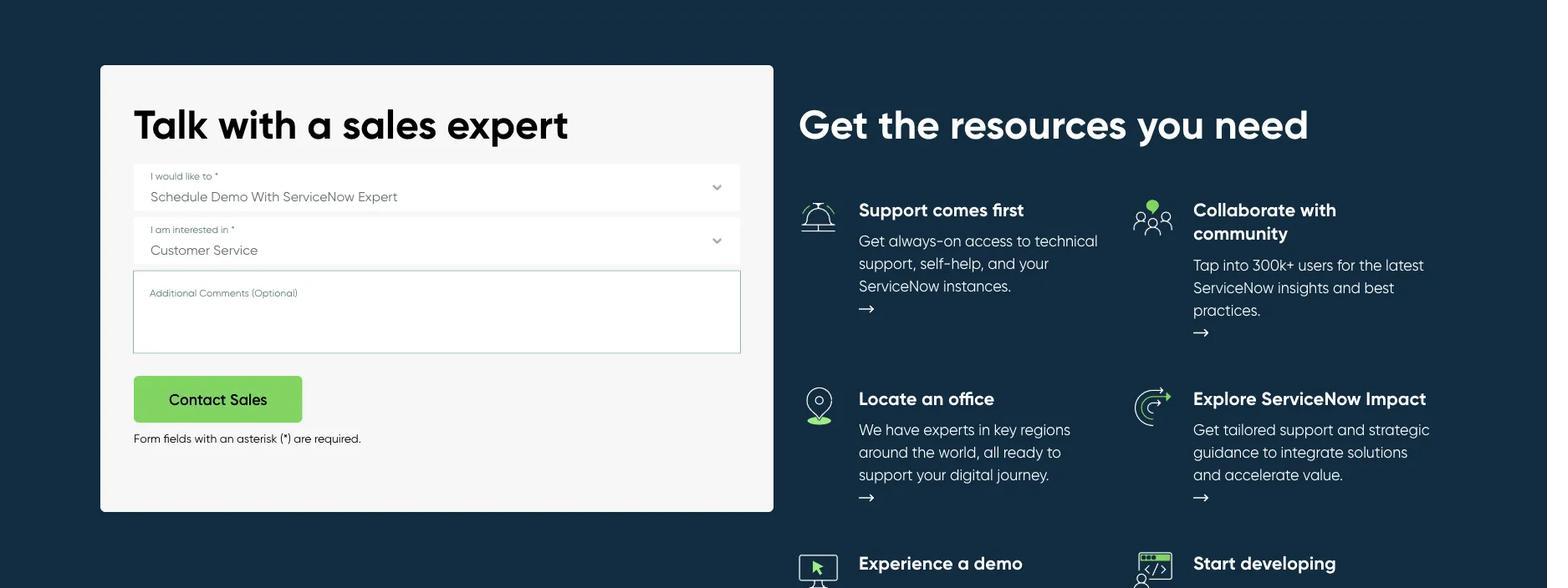 Task type: locate. For each thing, give the bounding box(es) containing it.
1 vertical spatial the
[[1359, 256, 1382, 274]]

solutions
[[1347, 444, 1408, 462]]

1 horizontal spatial an
[[922, 387, 944, 410]]

a
[[307, 100, 332, 149], [958, 552, 969, 575]]

and down for
[[1333, 279, 1361, 297]]

digital
[[950, 466, 993, 485]]

None text field
[[134, 271, 740, 353]]

0 horizontal spatial with
[[194, 431, 217, 446]]

support
[[859, 198, 928, 221]]

on
[[944, 232, 961, 250]]

and inside tap into 300k+ users for the latest servicenow insights and best practices.
[[1333, 279, 1361, 297]]

to
[[1017, 232, 1031, 250], [1047, 444, 1061, 462], [1263, 444, 1277, 462]]

servicenow down into
[[1193, 279, 1274, 297]]

1 vertical spatial your
[[917, 466, 946, 485]]

support down around
[[859, 466, 913, 485]]

1 horizontal spatial to
[[1047, 444, 1061, 462]]

with
[[218, 100, 297, 149], [1300, 198, 1336, 221], [194, 431, 217, 446]]

a left the demo
[[958, 552, 969, 575]]

insights
[[1278, 279, 1329, 297]]

you
[[1137, 100, 1204, 149]]

and down guidance
[[1193, 466, 1221, 485]]

1 vertical spatial with
[[1300, 198, 1336, 221]]

to down regions
[[1047, 444, 1061, 462]]

tap into 300k+ users for the latest servicenow insights and best practices.
[[1193, 256, 1424, 320]]

sales
[[342, 100, 437, 149]]

get inside get tailored support and strategic guidance to integrate solutions and accelerate value.
[[1193, 421, 1219, 440]]

1 horizontal spatial your
[[1019, 255, 1049, 273]]

1 vertical spatial a
[[958, 552, 969, 575]]

2 vertical spatial the
[[912, 444, 935, 462]]

to right access
[[1017, 232, 1031, 250]]

0 vertical spatial an
[[922, 387, 944, 410]]

comes
[[933, 198, 988, 221]]

journey.
[[997, 466, 1049, 485]]

servicenow
[[859, 277, 940, 296], [1193, 279, 1274, 297], [1261, 387, 1361, 410]]

value.
[[1303, 466, 1343, 485]]

accelerate
[[1225, 466, 1299, 485]]

2 horizontal spatial to
[[1263, 444, 1277, 462]]

to inside we have experts in key regions around the world, all ready to support your digital journey.
[[1047, 444, 1061, 462]]

help,
[[951, 255, 984, 273]]

get inside get always-on access to technical support, self-help, and your servicenow instances.
[[859, 232, 885, 250]]

support,
[[859, 255, 916, 273]]

impact
[[1366, 387, 1426, 410]]

support inside we have experts in key regions around the world, all ready to support your digital journey.
[[859, 466, 913, 485]]

with for talk
[[218, 100, 297, 149]]

and down access
[[988, 255, 1015, 273]]

start developing link
[[1133, 552, 1434, 589]]

your
[[1019, 255, 1049, 273], [917, 466, 946, 485]]

and for with
[[1333, 279, 1361, 297]]

2 horizontal spatial with
[[1300, 198, 1336, 221]]

tap
[[1193, 256, 1219, 274]]

demo
[[974, 552, 1023, 575]]

support up integrate
[[1280, 421, 1334, 440]]

guidance
[[1193, 444, 1259, 462]]

expert
[[447, 100, 569, 149]]

support
[[1280, 421, 1334, 440], [859, 466, 913, 485]]

collaborate with community
[[1193, 198, 1336, 245]]

contact
[[169, 390, 226, 409]]

servicenow down support,
[[859, 277, 940, 296]]

and inside get always-on access to technical support, self-help, and your servicenow instances.
[[988, 255, 1015, 273]]

0 horizontal spatial to
[[1017, 232, 1031, 250]]

your inside get always-on access to technical support, self-help, and your servicenow instances.
[[1019, 255, 1049, 273]]

0 vertical spatial your
[[1019, 255, 1049, 273]]

1 horizontal spatial a
[[958, 552, 969, 575]]

0 horizontal spatial support
[[859, 466, 913, 485]]

1 horizontal spatial with
[[218, 100, 297, 149]]

self-
[[920, 255, 951, 273]]

1 horizontal spatial support
[[1280, 421, 1334, 440]]

0 horizontal spatial your
[[917, 466, 946, 485]]

explore
[[1193, 387, 1257, 410]]

0 vertical spatial support
[[1280, 421, 1334, 440]]

we
[[859, 421, 882, 440]]

an up experts
[[922, 387, 944, 410]]

office
[[948, 387, 995, 410]]

start
[[1193, 552, 1236, 575]]

to up accelerate
[[1263, 444, 1277, 462]]

your down technical
[[1019, 255, 1049, 273]]

2 vertical spatial with
[[194, 431, 217, 446]]

your down world,
[[917, 466, 946, 485]]

0 vertical spatial get
[[799, 100, 868, 149]]

get for get the resources you need
[[799, 100, 868, 149]]

(*)
[[280, 431, 291, 446]]

get
[[799, 100, 868, 149], [859, 232, 885, 250], [1193, 421, 1219, 440]]

0 vertical spatial with
[[218, 100, 297, 149]]

the inside tap into 300k+ users for the latest servicenow insights and best practices.
[[1359, 256, 1382, 274]]

a left sales
[[307, 100, 332, 149]]

an left asterisk
[[220, 431, 234, 446]]

support inside get tailored support and strategic guidance to integrate solutions and accelerate value.
[[1280, 421, 1334, 440]]

1 vertical spatial support
[[859, 466, 913, 485]]

1 vertical spatial get
[[859, 232, 885, 250]]

and
[[988, 255, 1015, 273], [1333, 279, 1361, 297], [1337, 421, 1365, 440], [1193, 466, 1221, 485]]

with inside the collaborate with community
[[1300, 198, 1336, 221]]

2 vertical spatial get
[[1193, 421, 1219, 440]]

best
[[1364, 279, 1395, 297]]

the
[[878, 100, 940, 149], [1359, 256, 1382, 274], [912, 444, 935, 462]]

0 vertical spatial a
[[307, 100, 332, 149]]

an
[[922, 387, 944, 410], [220, 431, 234, 446]]

0 horizontal spatial an
[[220, 431, 234, 446]]

all
[[984, 444, 999, 462]]



Task type: vqa. For each thing, say whether or not it's contained in the screenshot.


Task type: describe. For each thing, give the bounding box(es) containing it.
latest
[[1386, 256, 1424, 274]]

access
[[965, 232, 1013, 250]]

first
[[992, 198, 1024, 221]]

experts
[[923, 421, 975, 440]]

get tailored support and strategic guidance to integrate solutions and accelerate value.
[[1193, 421, 1430, 485]]

talk with a sales expert
[[134, 100, 569, 149]]

and up solutions
[[1337, 421, 1365, 440]]

for
[[1337, 256, 1355, 274]]

fields
[[163, 431, 192, 446]]

support comes first
[[859, 198, 1024, 221]]

and for servicenow
[[1193, 466, 1221, 485]]

required.
[[314, 431, 361, 446]]

need
[[1214, 100, 1309, 149]]

sales
[[230, 390, 267, 409]]

get the resources you need
[[799, 100, 1309, 149]]

around
[[859, 444, 908, 462]]

strategic
[[1369, 421, 1430, 440]]

the inside we have experts in key regions around the world, all ready to support your digital journey.
[[912, 444, 935, 462]]

explore servicenow impact
[[1193, 387, 1426, 410]]

always-
[[889, 232, 944, 250]]

ready
[[1003, 444, 1043, 462]]

experience
[[859, 552, 953, 575]]

form fields with an asterisk (*) are required.
[[134, 431, 361, 446]]

tailored
[[1223, 421, 1276, 440]]

collaborate
[[1193, 198, 1296, 221]]

asterisk
[[237, 431, 277, 446]]

300k+
[[1253, 256, 1294, 274]]

with for collaborate
[[1300, 198, 1336, 221]]

into
[[1223, 256, 1249, 274]]

and for comes
[[988, 255, 1015, 273]]

technical
[[1035, 232, 1098, 250]]

start developing
[[1193, 552, 1336, 575]]

your inside we have experts in key regions around the world, all ready to support your digital journey.
[[917, 466, 946, 485]]

locate an office
[[859, 387, 995, 410]]

in
[[979, 421, 990, 440]]

0 vertical spatial the
[[878, 100, 940, 149]]

get for get always-on access to technical support, self-help, and your servicenow instances.
[[859, 232, 885, 250]]

are
[[294, 431, 311, 446]]

regions
[[1020, 421, 1071, 440]]

0 horizontal spatial a
[[307, 100, 332, 149]]

developing
[[1240, 552, 1336, 575]]

experience a demo link
[[799, 552, 1100, 589]]

experience a demo
[[859, 552, 1023, 575]]

contact sales
[[169, 390, 267, 409]]

community
[[1193, 222, 1288, 245]]

resources
[[950, 100, 1127, 149]]

have
[[886, 421, 920, 440]]

to inside get tailored support and strategic guidance to integrate solutions and accelerate value.
[[1263, 444, 1277, 462]]

servicenow up get tailored support and strategic guidance to integrate solutions and accelerate value.
[[1261, 387, 1361, 410]]

world,
[[939, 444, 980, 462]]

servicenow inside get always-on access to technical support, self-help, and your servicenow instances.
[[859, 277, 940, 296]]

locate
[[859, 387, 917, 410]]

instances.
[[943, 277, 1011, 296]]

we have experts in key regions around the world, all ready to support your digital journey.
[[859, 421, 1071, 485]]

key
[[994, 421, 1017, 440]]

users
[[1298, 256, 1333, 274]]

form
[[134, 431, 161, 446]]

servicenow inside tap into 300k+ users for the latest servicenow insights and best practices.
[[1193, 279, 1274, 297]]

integrate
[[1281, 444, 1344, 462]]

contact sales button
[[134, 376, 302, 423]]

talk
[[134, 100, 208, 149]]

get always-on access to technical support, self-help, and your servicenow instances.
[[859, 232, 1098, 296]]

practices.
[[1193, 301, 1261, 320]]

1 vertical spatial an
[[220, 431, 234, 446]]

to inside get always-on access to technical support, self-help, and your servicenow instances.
[[1017, 232, 1031, 250]]

get for get tailored support and strategic guidance to integrate solutions and accelerate value.
[[1193, 421, 1219, 440]]



